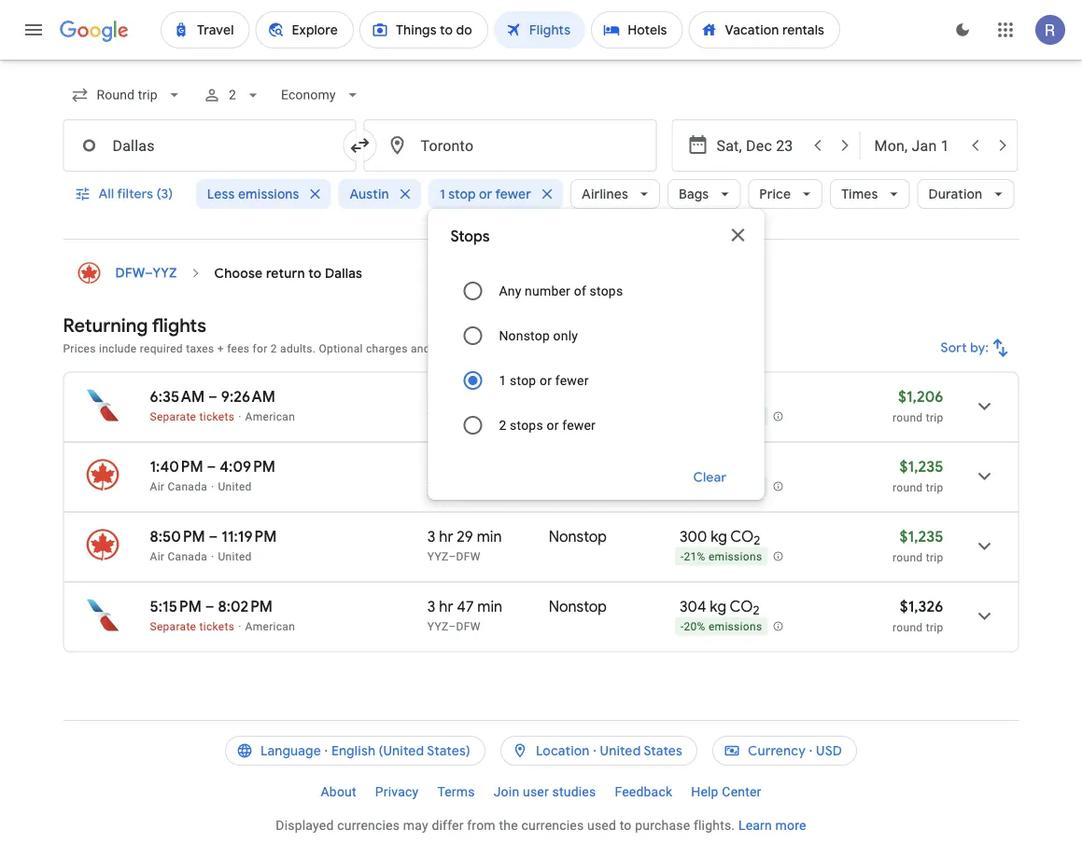 Task type: vqa. For each thing, say whether or not it's contained in the screenshot.
footer within the Google Maps element
no



Task type: describe. For each thing, give the bounding box(es) containing it.
hr for 6:35 am – 9:26 am
[[439, 387, 453, 407]]

1326 US dollars text field
[[900, 598, 943, 617]]

american for 8:02 pm
[[245, 620, 295, 633]]

all
[[98, 186, 114, 203]]

number
[[525, 283, 570, 299]]

+
[[217, 342, 224, 355]]

nonstop for 3 hr 51 min
[[549, 387, 607, 407]]

2 trip from the top
[[926, 481, 943, 494]]

assistance
[[599, 342, 655, 355]]

total duration 3 hr 47 min. element
[[427, 598, 549, 619]]

total duration 3 hr 29 min. element for 4:09 pm
[[427, 457, 549, 479]]

0 vertical spatial kg
[[711, 457, 727, 477]]

$1,235 for second '$1,235' text box from the bottom of the the returning flights main content
[[900, 457, 943, 477]]

Departure text field
[[717, 120, 802, 171]]

1 stop or fewer inside stops option group
[[499, 373, 589, 388]]

studies
[[552, 785, 596, 800]]

austin button
[[338, 172, 420, 217]]

flight details. leaves toronto pearson international airport at 1:40 pm on monday, january 1 and arrives at dallas/fort worth international airport at 4:09 pm on monday, january 1. image
[[962, 454, 1007, 499]]

bags
[[678, 186, 708, 203]]

2 vertical spatial fewer
[[562, 418, 596, 433]]

join
[[494, 785, 519, 800]]

trip for 300
[[926, 551, 943, 564]]

1 vertical spatial may
[[403, 818, 428, 834]]

privacy link
[[366, 778, 428, 808]]

Departure time: 5:15 PM. text field
[[150, 598, 202, 617]]

2 fees from the left
[[456, 342, 478, 355]]

total duration 3 hr 51 min. element
[[427, 387, 549, 409]]

duration button
[[917, 172, 1014, 217]]

$1,235 round trip for second '$1,235' text box from the bottom of the the returning flights main content
[[893, 457, 943, 494]]

less
[[207, 186, 234, 203]]

stops
[[450, 227, 490, 246]]

price button
[[748, 172, 822, 217]]

learn more link
[[738, 818, 806, 834]]

separate for 6:35 am
[[150, 410, 196, 423]]

displayed
[[276, 818, 334, 834]]

min for 2
[[474, 387, 499, 407]]

2 - from the top
[[681, 481, 684, 494]]

yyz up flights
[[153, 265, 177, 282]]

any
[[499, 283, 521, 299]]

yyz for 5:15 pm – 8:02 pm
[[427, 620, 449, 633]]

1 stop or fewer inside popup button
[[439, 186, 531, 203]]

filters
[[117, 186, 153, 203]]

20% for 2
[[684, 411, 706, 424]]

$1,235 for first '$1,235' text box from the bottom of the the returning flights main content
[[900, 527, 943, 547]]

learn
[[738, 818, 772, 834]]

kg for $1,326
[[710, 598, 726, 617]]

yyz for 1:40 pm – 4:09 pm
[[427, 480, 449, 493]]

round for 300
[[893, 551, 923, 564]]

3 hr 47 min yyz – dfw
[[427, 598, 502, 633]]

fewer inside popup button
[[495, 186, 531, 203]]

more
[[775, 818, 806, 834]]

min for 300
[[477, 527, 502, 547]]

1 stop or fewer button
[[428, 172, 563, 217]]

kg for $1,235
[[711, 527, 727, 547]]

dfw inside 3 hr 47 min yyz – dfw
[[456, 620, 480, 633]]

1 fees from the left
[[227, 342, 250, 355]]

leaves toronto pearson international airport at 5:15 pm on monday, january 1 and arrives at dallas/fort worth international airport at 8:02 pm on monday, january 1. element
[[150, 598, 273, 617]]

Arrival time: 4:09 PM. text field
[[220, 457, 275, 477]]

1 vertical spatial fewer
[[555, 373, 589, 388]]

trip for 2
[[926, 411, 943, 424]]

9:26 am
[[221, 387, 275, 407]]

6:35 am – 9:26 am
[[150, 387, 275, 407]]

taxes
[[186, 342, 214, 355]]

2 300 from the top
[[680, 527, 707, 547]]

2 inside stops option group
[[499, 418, 506, 433]]

only
[[553, 328, 578, 344]]

11:19 pm
[[222, 527, 277, 547]]

– inside 3 hr 29 min yyz – dfw
[[449, 550, 456, 563]]

help center
[[691, 785, 761, 800]]

leaves toronto pearson international airport at 8:50 pm on monday, january 1 and arrives at dallas/fort worth international airport at 11:19 pm on monday, january 1. element
[[150, 527, 277, 547]]

join user studies
[[494, 785, 596, 800]]

air canada for 1:40 pm
[[150, 480, 207, 493]]

of
[[574, 283, 586, 299]]

prices include required taxes + fees for 2 adults. optional charges and bag fees may apply. passenger assistance
[[63, 342, 655, 355]]

1:40 pm
[[150, 457, 203, 477]]

8:50 pm
[[150, 527, 205, 547]]

sort
[[941, 340, 967, 357]]

help
[[691, 785, 719, 800]]

language
[[260, 743, 321, 760]]

2 -21% emissions from the top
[[681, 551, 762, 564]]

nonstop for 3 hr 29 min
[[549, 527, 607, 547]]

3 for 4:09 pm
[[427, 457, 435, 477]]

bag fees button
[[433, 342, 478, 355]]

privacy
[[375, 785, 419, 800]]

center
[[722, 785, 761, 800]]

bags button
[[667, 172, 740, 217]]

$1,206
[[898, 387, 943, 407]]

to inside the returning flights main content
[[308, 265, 322, 282]]

english (united states)
[[331, 743, 470, 760]]

optional
[[319, 342, 363, 355]]

stops option group
[[450, 269, 742, 448]]

swap origin and destination. image
[[349, 134, 371, 157]]

– inside 3 hr 47 min yyz – dfw
[[449, 620, 456, 633]]

purchase
[[635, 818, 690, 834]]

6:35 am
[[150, 387, 205, 407]]

co for $1,235
[[730, 527, 754, 547]]

terms
[[437, 785, 475, 800]]

terms link
[[428, 778, 484, 808]]

nonstop for 3 hr 47 min
[[549, 598, 607, 617]]

hr for 5:15 pm – 8:02 pm
[[439, 598, 453, 617]]

states
[[644, 743, 682, 760]]

air for 8:50 pm
[[150, 550, 165, 563]]

1 300 from the top
[[680, 457, 707, 477]]

29 for 1:40 pm – 4:09 pm
[[457, 457, 473, 477]]

clear
[[693, 470, 727, 486]]

$1,235 round trip for first '$1,235' text box from the bottom of the the returning flights main content
[[893, 527, 943, 564]]

feedback link
[[605, 778, 682, 808]]

1 vertical spatial or
[[540, 373, 552, 388]]

dfw inside 3 hr 51 min yyz dfw
[[456, 410, 480, 423]]

flight details. leaves toronto pearson international airport at 6:35 am on monday, january 1 and arrives at dallas/fort worth international airport at 9:26 am on monday, january 1. image
[[962, 384, 1007, 429]]

or inside popup button
[[479, 186, 492, 203]]

2 inside 304 kg co 2
[[753, 603, 760, 619]]

round for 304
[[893, 621, 923, 634]]

times button
[[830, 172, 909, 217]]

bag
[[433, 342, 453, 355]]

$1,326
[[900, 598, 943, 617]]

returning
[[63, 314, 148, 338]]

sort by:
[[941, 340, 989, 357]]

prices
[[63, 342, 96, 355]]

1 currencies from the left
[[337, 818, 400, 834]]

emissions for 3 hr 51 min
[[709, 411, 762, 424]]

3 hr 29 min yyz – dfw
[[427, 527, 502, 563]]

leaves toronto pearson international airport at 6:35 am on monday, january 1 and arrives at dallas/fort worth international airport at 9:26 am on monday, january 1. element
[[150, 387, 275, 407]]

8:02 pm
[[218, 598, 273, 617]]

round for 2
[[893, 411, 923, 424]]

used
[[587, 818, 616, 834]]

yyz for 6:35 am – 9:26 am
[[427, 410, 449, 423]]

2 currencies from the left
[[521, 818, 584, 834]]

hr for 1:40 pm – 4:09 pm
[[439, 457, 453, 477]]

canada for 1:40 pm
[[168, 480, 207, 493]]

Departure time: 1:40 PM. text field
[[150, 457, 203, 477]]

united for 11:19 pm
[[218, 550, 252, 563]]

4:09 pm
[[220, 457, 275, 477]]

flight details. leaves toronto pearson international airport at 5:15 pm on monday, january 1 and arrives at dallas/fort worth international airport at 8:02 pm on monday, january 1. image
[[962, 594, 1007, 639]]

total duration 3 hr 29 min. element for 11:19 pm
[[427, 527, 549, 549]]

Arrival time: 9:26 AM. text field
[[221, 387, 275, 407]]

flights.
[[694, 818, 735, 834]]

2 button
[[195, 73, 270, 118]]

adults.
[[280, 342, 316, 355]]



Task type: locate. For each thing, give the bounding box(es) containing it.
or up stops
[[479, 186, 492, 203]]

1 21% from the top
[[684, 481, 706, 494]]

2 separate from the top
[[150, 620, 196, 633]]

tickets for 9:26 am
[[199, 410, 235, 423]]

2 3 from the top
[[427, 457, 435, 477]]

air for 1:40 pm
[[150, 480, 165, 493]]

1 vertical spatial air canada
[[150, 550, 207, 563]]

co down clear button
[[730, 527, 754, 547]]

round inside the $1,206 round trip
[[893, 411, 923, 424]]

0 vertical spatial air
[[150, 480, 165, 493]]

united states
[[600, 743, 682, 760]]

american down 8:02 pm text box
[[245, 620, 295, 633]]

2 vertical spatial united
[[600, 743, 641, 760]]

trip inside $1,326 round trip
[[926, 621, 943, 634]]

3
[[427, 387, 435, 407], [427, 457, 435, 477], [427, 527, 435, 547], [427, 598, 435, 617]]

leaves toronto pearson international airport at 1:40 pm on monday, january 1 and arrives at dallas/fort worth international airport at 4:09 pm on monday, january 1. element
[[150, 457, 275, 477]]

2 vertical spatial co
[[730, 598, 753, 617]]

min right 51
[[474, 387, 499, 407]]

min inside 3 hr 29 min yyz
[[477, 457, 502, 477]]

0 vertical spatial to
[[308, 265, 322, 282]]

4 3 from the top
[[427, 598, 435, 617]]

the
[[499, 818, 518, 834]]

american down 9:26 am text box
[[245, 410, 295, 423]]

Arrival time: 8:02 PM. text field
[[218, 598, 273, 617]]

(united
[[379, 743, 424, 760]]

-20% emissions down 304 kg co 2
[[681, 621, 762, 634]]

nonstop only
[[499, 328, 578, 344]]

emissions
[[237, 186, 299, 203], [709, 411, 762, 424], [709, 481, 762, 494], [709, 551, 762, 564], [709, 621, 762, 634]]

1 vertical spatial 21%
[[684, 551, 706, 564]]

4 hr from the top
[[439, 598, 453, 617]]

– up 3 hr 47 min yyz – dfw
[[449, 550, 456, 563]]

$1,206 round trip
[[893, 387, 943, 424]]

1235 us dollars text field left flight details. leaves toronto pearson international airport at 8:50 pm on monday, january 1 and arrives at dallas/fort worth international airport at 11:19 pm on monday, january 1. "icon"
[[900, 527, 943, 547]]

choose
[[214, 265, 263, 282]]

may inside the returning flights main content
[[481, 342, 503, 355]]

$1,235 round trip up 1326 us dollars text box
[[893, 527, 943, 564]]

2 round from the top
[[893, 481, 923, 494]]

1 -20% emissions from the top
[[681, 411, 762, 424]]

trip
[[926, 411, 943, 424], [926, 481, 943, 494], [926, 551, 943, 564], [926, 621, 943, 634]]

min down 3 hr 51 min yyz dfw
[[477, 457, 502, 477]]

20% up clear
[[684, 411, 706, 424]]

separate tickets down 5:15 pm text box
[[150, 620, 235, 633]]

– for 4:09 pm
[[207, 457, 216, 477]]

flight details. leaves toronto pearson international airport at 8:50 pm on monday, january 1 and arrives at dallas/fort worth international airport at 11:19 pm on monday, january 1. image
[[962, 524, 1007, 569]]

0 vertical spatial stop
[[448, 186, 475, 203]]

0 vertical spatial 20%
[[684, 411, 706, 424]]

american
[[245, 410, 295, 423], [245, 620, 295, 633]]

trip left "flight details. leaves toronto pearson international airport at 1:40 pm on monday, january 1 and arrives at dallas/fort worth international airport at 4:09 pm on monday, january 1." icon
[[926, 481, 943, 494]]

yyz down total duration 3 hr 47 min. element
[[427, 620, 449, 633]]

$1,235 down the $1,206 round trip at the top right of page
[[900, 457, 943, 477]]

1 $1,235 from the top
[[900, 457, 943, 477]]

all filters (3) button
[[63, 172, 188, 217]]

3 inside 3 hr 51 min yyz dfw
[[427, 387, 435, 407]]

2 tickets from the top
[[199, 620, 235, 633]]

1 vertical spatial -20% emissions
[[681, 621, 762, 634]]

0 vertical spatial 1235 us dollars text field
[[900, 457, 943, 477]]

dfw up returning flights
[[115, 265, 145, 282]]

1 vertical spatial -21% emissions
[[681, 551, 762, 564]]

2 total duration 3 hr 29 min. element from the top
[[427, 527, 549, 549]]

dfw – yyz
[[115, 265, 177, 282]]

1 20% from the top
[[684, 411, 706, 424]]

5:15 pm
[[150, 598, 202, 617]]

stop down apply.
[[510, 373, 536, 388]]

kg
[[711, 457, 727, 477], [711, 527, 727, 547], [710, 598, 726, 617]]

0 vertical spatial $1,235
[[900, 457, 943, 477]]

price
[[759, 186, 791, 203]]

1 vertical spatial stops
[[510, 418, 543, 433]]

user
[[523, 785, 549, 800]]

separate tickets down 6:35 am
[[150, 410, 235, 423]]

yyz inside 3 hr 47 min yyz – dfw
[[427, 620, 449, 633]]

1 300 kg co 2 from the top
[[680, 457, 760, 479]]

0 vertical spatial -21% emissions
[[681, 481, 762, 494]]

- up clear button
[[681, 411, 684, 424]]

duration
[[928, 186, 982, 203]]

or
[[479, 186, 492, 203], [540, 373, 552, 388], [547, 418, 559, 433]]

trip up $1,326
[[926, 551, 943, 564]]

dfw down 51
[[456, 410, 480, 423]]

min inside 3 hr 51 min yyz dfw
[[474, 387, 499, 407]]

1 $1,235 round trip from the top
[[893, 457, 943, 494]]

29 down 3 hr 51 min yyz dfw
[[457, 457, 473, 477]]

tickets down the leaves toronto pearson international airport at 6:35 am on monday, january 1 and arrives at dallas/fort worth international airport at 9:26 am on monday, january 1. element
[[199, 410, 235, 423]]

or down the total duration 3 hr 51 min. element
[[547, 418, 559, 433]]

None search field
[[63, 73, 1019, 500]]

0 vertical spatial 29
[[457, 457, 473, 477]]

1 horizontal spatial may
[[481, 342, 503, 355]]

– right departure time: 1:40 pm. text box on the left bottom
[[207, 457, 216, 477]]

yyz down the total duration 3 hr 51 min. element
[[427, 410, 449, 423]]

1 horizontal spatial to
[[620, 818, 632, 834]]

tickets
[[199, 410, 235, 423], [199, 620, 235, 633]]

1:40 pm – 4:09 pm
[[150, 457, 275, 477]]

3 hr 51 min yyz dfw
[[427, 387, 499, 423]]

3 down 3 hr 29 min yyz
[[427, 527, 435, 547]]

air canada for 8:50 pm
[[150, 550, 207, 563]]

-20% emissions for 2
[[681, 411, 762, 424]]

1 canada from the top
[[168, 480, 207, 493]]

20% for 304
[[684, 621, 706, 634]]

1 inside popup button
[[439, 186, 445, 203]]

Return text field
[[874, 120, 960, 171]]

0 vertical spatial co
[[730, 457, 754, 477]]

3 left 47 at left
[[427, 598, 435, 617]]

2 american from the top
[[245, 620, 295, 633]]

0 vertical spatial $1,235 round trip
[[893, 457, 943, 494]]

– for 8:02 pm
[[205, 598, 214, 617]]

0 vertical spatial or
[[479, 186, 492, 203]]

united left states
[[600, 743, 641, 760]]

choose return to dallas
[[214, 265, 362, 282]]

$1,235 round trip
[[893, 457, 943, 494], [893, 527, 943, 564]]

1 nonstop flight. element from the top
[[549, 527, 607, 549]]

2 20% from the top
[[684, 621, 706, 634]]

1 - from the top
[[681, 411, 684, 424]]

apply.
[[506, 342, 537, 355]]

fees
[[227, 342, 250, 355], [456, 342, 478, 355]]

less emissions button
[[195, 172, 331, 217]]

canada down 1:40 pm
[[168, 480, 207, 493]]

kg inside 304 kg co 2
[[710, 598, 726, 617]]

separate tickets for 5:15 pm
[[150, 620, 235, 633]]

any number of stops
[[499, 283, 623, 299]]

0 vertical spatial nonstop flight. element
[[549, 527, 607, 549]]

hr down 3 hr 51 min yyz dfw
[[439, 457, 453, 477]]

stops down the total duration 3 hr 51 min. element
[[510, 418, 543, 433]]

- for 3 hr 29 min
[[681, 551, 684, 564]]

currencies down join user studies link
[[521, 818, 584, 834]]

0 horizontal spatial fees
[[227, 342, 250, 355]]

2 300 kg co 2 from the top
[[680, 527, 760, 549]]

emissions for 3 hr 47 min
[[709, 621, 762, 634]]

Departure time: 8:50 PM. text field
[[150, 527, 205, 547]]

0 vertical spatial 1 stop or fewer
[[439, 186, 531, 203]]

fees right +
[[227, 342, 250, 355]]

currency
[[748, 743, 806, 760]]

austin
[[349, 186, 389, 203]]

passenger
[[540, 342, 596, 355]]

1 vertical spatial $1,235 round trip
[[893, 527, 943, 564]]

stops right of
[[590, 283, 623, 299]]

airlines button
[[570, 172, 660, 217]]

– for yyz
[[145, 265, 153, 282]]

co for $1,326
[[730, 598, 753, 617]]

1 29 from the top
[[457, 457, 473, 477]]

None text field
[[63, 120, 356, 172], [364, 120, 657, 172], [63, 120, 356, 172], [364, 120, 657, 172]]

currencies down privacy link
[[337, 818, 400, 834]]

- left clear
[[681, 481, 684, 494]]

2 hr from the top
[[439, 457, 453, 477]]

1 vertical spatial 1
[[499, 373, 506, 388]]

change appearance image
[[940, 7, 985, 52]]

hr inside 3 hr 29 min yyz – dfw
[[439, 527, 453, 547]]

none search field containing stops
[[63, 73, 1019, 500]]

to right used
[[620, 818, 632, 834]]

yyz inside 3 hr 29 min yyz
[[427, 480, 449, 493]]

may left differ
[[403, 818, 428, 834]]

1 vertical spatial $1,235
[[900, 527, 943, 547]]

air down the 8:50 pm text field at the left bottom
[[150, 550, 165, 563]]

-20% emissions up clear
[[681, 411, 762, 424]]

1 stop or fewer
[[439, 186, 531, 203], [499, 373, 589, 388]]

4 trip from the top
[[926, 621, 943, 634]]

displayed currencies may differ from the currencies used to purchase flights. learn more
[[276, 818, 806, 834]]

round up 1326 us dollars text box
[[893, 551, 923, 564]]

1 vertical spatial separate tickets
[[150, 620, 235, 633]]

trip down $1,206
[[926, 411, 943, 424]]

canada for 8:50 pm
[[168, 550, 207, 563]]

1 vertical spatial 1 stop or fewer
[[499, 373, 589, 388]]

round down 1326 us dollars text box
[[893, 621, 923, 634]]

2 air from the top
[[150, 550, 165, 563]]

2 inside popup button
[[229, 87, 236, 103]]

nonstop flight. element
[[549, 527, 607, 549], [549, 598, 607, 619]]

3 inside 3 hr 29 min yyz
[[427, 457, 435, 477]]

- down 304
[[681, 621, 684, 634]]

about
[[321, 785, 356, 800]]

required
[[140, 342, 183, 355]]

stop inside option group
[[510, 373, 536, 388]]

- for 3 hr 47 min
[[681, 621, 684, 634]]

1 vertical spatial separate
[[150, 620, 196, 633]]

feedback
[[615, 785, 672, 800]]

1
[[439, 186, 445, 203], [499, 373, 506, 388]]

total duration 3 hr 29 min. element down 3 hr 51 min yyz dfw
[[427, 457, 549, 479]]

– right 5:15 pm at the left of the page
[[205, 598, 214, 617]]

include
[[99, 342, 137, 355]]

1235 us dollars text field down the $1,206 round trip at the top right of page
[[900, 457, 943, 477]]

20%
[[684, 411, 706, 424], [684, 621, 706, 634]]

1 vertical spatial 300
[[680, 527, 707, 547]]

from
[[467, 818, 496, 834]]

1 tickets from the top
[[199, 410, 235, 423]]

hr down 3 hr 29 min yyz
[[439, 527, 453, 547]]

29 down 3 hr 29 min yyz
[[457, 527, 473, 547]]

air canada down the 8:50 pm text field at the left bottom
[[150, 550, 207, 563]]

to
[[308, 265, 322, 282], [620, 818, 632, 834]]

air canada down 1:40 pm
[[150, 480, 207, 493]]

hr for 8:50 pm – 11:19 pm
[[439, 527, 453, 547]]

returning flights main content
[[63, 255, 1019, 668]]

3 for 11:19 pm
[[427, 527, 435, 547]]

0 horizontal spatial stop
[[448, 186, 475, 203]]

3 3 from the top
[[427, 527, 435, 547]]

1 horizontal spatial 1
[[499, 373, 506, 388]]

Arrival time: 11:19 PM. text field
[[222, 527, 277, 547]]

–
[[145, 265, 153, 282], [208, 387, 217, 407], [207, 457, 216, 477], [209, 527, 218, 547], [449, 550, 456, 563], [205, 598, 214, 617], [449, 620, 456, 633]]

united down 4:09 pm text box
[[218, 480, 252, 493]]

hr inside 3 hr 29 min yyz
[[439, 457, 453, 477]]

1 american from the top
[[245, 410, 295, 423]]

separate tickets for 6:35 am
[[150, 410, 235, 423]]

3 left 51
[[427, 387, 435, 407]]

1 vertical spatial 300 kg co 2
[[680, 527, 760, 549]]

2 air canada from the top
[[150, 550, 207, 563]]

5:15 pm – 8:02 pm
[[150, 598, 273, 617]]

states)
[[427, 743, 470, 760]]

3 for 9:26 am
[[427, 387, 435, 407]]

1 3 from the top
[[427, 387, 435, 407]]

- up 304
[[681, 551, 684, 564]]

min inside 3 hr 29 min yyz – dfw
[[477, 527, 502, 547]]

canada down the 8:50 pm text field at the left bottom
[[168, 550, 207, 563]]

0 vertical spatial 1
[[439, 186, 445, 203]]

separate down 6:35 am
[[150, 410, 196, 423]]

1 stop or fewer down apply.
[[499, 373, 589, 388]]

1 vertical spatial stop
[[510, 373, 536, 388]]

2 -20% emissions from the top
[[681, 621, 762, 634]]

1 horizontal spatial fees
[[456, 342, 478, 355]]

round down $1,206
[[893, 411, 923, 424]]

usd
[[816, 743, 842, 760]]

1 vertical spatial united
[[218, 550, 252, 563]]

co right clear
[[730, 457, 754, 477]]

– left 9:26 am
[[208, 387, 217, 407]]

-20% emissions for 304
[[681, 621, 762, 634]]

1206 US dollars text field
[[898, 387, 943, 407]]

0 vertical spatial may
[[481, 342, 503, 355]]

flights
[[152, 314, 206, 338]]

1 horizontal spatial currencies
[[521, 818, 584, 834]]

3 - from the top
[[681, 551, 684, 564]]

0 vertical spatial stops
[[590, 283, 623, 299]]

dfw
[[115, 265, 145, 282], [456, 410, 480, 423], [456, 550, 480, 563], [456, 620, 480, 633]]

min
[[474, 387, 499, 407], [477, 457, 502, 477], [477, 527, 502, 547], [477, 598, 502, 617]]

– for 11:19 pm
[[209, 527, 218, 547]]

29 for 8:50 pm – 11:19 pm
[[457, 527, 473, 547]]

close dialog image
[[727, 224, 749, 246]]

dfw up 47 at left
[[456, 550, 480, 563]]

hr left 47 at left
[[439, 598, 453, 617]]

nonstop flight. element for 3 hr 29 min
[[549, 527, 607, 549]]

total duration 3 hr 29 min. element
[[427, 457, 549, 479], [427, 527, 549, 549]]

– down total duration 3 hr 47 min. element
[[449, 620, 456, 633]]

3 hr 29 min yyz
[[427, 457, 502, 493]]

300
[[680, 457, 707, 477], [680, 527, 707, 547]]

for
[[253, 342, 267, 355]]

united down 11:19 pm
[[218, 550, 252, 563]]

co right 304
[[730, 598, 753, 617]]

currencies
[[337, 818, 400, 834], [521, 818, 584, 834]]

4 round from the top
[[893, 621, 923, 634]]

1 stop or fewer up stops
[[439, 186, 531, 203]]

3 hr from the top
[[439, 527, 453, 547]]

3 trip from the top
[[926, 551, 943, 564]]

1 horizontal spatial stop
[[510, 373, 536, 388]]

0 horizontal spatial 1
[[439, 186, 445, 203]]

304 kg co 2
[[680, 598, 760, 619]]

0 vertical spatial 300
[[680, 457, 707, 477]]

round inside $1,326 round trip
[[893, 621, 923, 634]]

2 1235 us dollars text field from the top
[[900, 527, 943, 547]]

1 vertical spatial nonstop flight. element
[[549, 598, 607, 619]]

1 round from the top
[[893, 411, 923, 424]]

or down passenger on the top of page
[[540, 373, 552, 388]]

min down 3 hr 29 min yyz
[[477, 527, 502, 547]]

3 inside 3 hr 29 min yyz – dfw
[[427, 527, 435, 547]]

3 down 3 hr 51 min yyz dfw
[[427, 457, 435, 477]]

separate down 5:15 pm text box
[[150, 620, 196, 633]]

times
[[841, 186, 878, 203]]

0 vertical spatial american
[[245, 410, 295, 423]]

1235 US dollars text field
[[900, 457, 943, 477], [900, 527, 943, 547]]

stop up stops
[[448, 186, 475, 203]]

29 inside 3 hr 29 min yyz
[[457, 457, 473, 477]]

co inside 304 kg co 2
[[730, 598, 753, 617]]

tickets down leaves toronto pearson international airport at 5:15 pm on monday, january 1 and arrives at dallas/fort worth international airport at 8:02 pm on monday, january 1. element at the bottom left of page
[[199, 620, 235, 633]]

sort by: button
[[933, 326, 1019, 371]]

trip for 304
[[926, 621, 943, 634]]

2 vertical spatial kg
[[710, 598, 726, 617]]

yyz inside 3 hr 29 min yyz – dfw
[[427, 550, 449, 563]]

$1,235 left flight details. leaves toronto pearson international airport at 8:50 pm on monday, january 1 and arrives at dallas/fort worth international airport at 11:19 pm on monday, january 1. "icon"
[[900, 527, 943, 547]]

1 separate from the top
[[150, 410, 196, 423]]

0 vertical spatial total duration 3 hr 29 min. element
[[427, 457, 549, 479]]

stop inside popup button
[[448, 186, 475, 203]]

main menu image
[[22, 19, 45, 41]]

1 1235 us dollars text field from the top
[[900, 457, 943, 477]]

0 vertical spatial air canada
[[150, 480, 207, 493]]

air
[[150, 480, 165, 493], [150, 550, 165, 563]]

charges
[[366, 342, 408, 355]]

yyz for 8:50 pm – 11:19 pm
[[427, 550, 449, 563]]

dfw down 47 at left
[[456, 620, 480, 633]]

2 canada from the top
[[168, 550, 207, 563]]

1 vertical spatial 20%
[[684, 621, 706, 634]]

yyz inside 3 hr 51 min yyz dfw
[[427, 410, 449, 423]]

help center link
[[682, 778, 771, 808]]

29 inside 3 hr 29 min yyz – dfw
[[457, 527, 473, 547]]

4 - from the top
[[681, 621, 684, 634]]

1 vertical spatial air
[[150, 550, 165, 563]]

emissions for 3 hr 29 min
[[709, 551, 762, 564]]

clear button
[[671, 456, 749, 500]]

2 nonstop flight. element from the top
[[549, 598, 607, 619]]

round left "flight details. leaves toronto pearson international airport at 1:40 pm on monday, january 1 and arrives at dallas/fort worth international airport at 4:09 pm on monday, january 1." icon
[[893, 481, 923, 494]]

Departure time: 6:35 AM. text field
[[150, 387, 205, 407]]

1 air canada from the top
[[150, 480, 207, 493]]

yyz up 3 hr 47 min yyz – dfw
[[427, 550, 449, 563]]

$1,235 round trip left "flight details. leaves toronto pearson international airport at 1:40 pm on monday, january 1 and arrives at dallas/fort worth international airport at 4:09 pm on monday, january 1." icon
[[893, 457, 943, 494]]

2 29 from the top
[[457, 527, 473, 547]]

dfw inside 3 hr 29 min yyz – dfw
[[456, 550, 480, 563]]

return
[[266, 265, 305, 282]]

differ
[[432, 818, 464, 834]]

1 vertical spatial american
[[245, 620, 295, 633]]

trip inside the $1,206 round trip
[[926, 411, 943, 424]]

1 down apply.
[[499, 373, 506, 388]]

- for 3 hr 51 min
[[681, 411, 684, 424]]

by:
[[970, 340, 989, 357]]

1 vertical spatial 29
[[457, 527, 473, 547]]

air down 1:40 pm
[[150, 480, 165, 493]]

american for 9:26 am
[[245, 410, 295, 423]]

yyz up 3 hr 29 min yyz – dfw
[[427, 480, 449, 493]]

min right 47 at left
[[477, 598, 502, 617]]

fees right bag
[[456, 342, 478, 355]]

0 vertical spatial canada
[[168, 480, 207, 493]]

trip down 1326 us dollars text box
[[926, 621, 943, 634]]

to left dallas on the left of the page
[[308, 265, 322, 282]]

0 vertical spatial separate
[[150, 410, 196, 423]]

hr inside 3 hr 47 min yyz – dfw
[[439, 598, 453, 617]]

3 round from the top
[[893, 551, 923, 564]]

20% down 304
[[684, 621, 706, 634]]

min for 304
[[477, 598, 502, 617]]

8:50 pm – 11:19 pm
[[150, 527, 277, 547]]

0 vertical spatial 300 kg co 2
[[680, 457, 760, 479]]

(3)
[[156, 186, 173, 203]]

round
[[893, 411, 923, 424], [893, 481, 923, 494], [893, 551, 923, 564], [893, 621, 923, 634]]

1 inside stops option group
[[499, 373, 506, 388]]

0 horizontal spatial currencies
[[337, 818, 400, 834]]

united for 4:09 pm
[[218, 480, 252, 493]]

join user studies link
[[484, 778, 605, 808]]

0 horizontal spatial to
[[308, 265, 322, 282]]

may left apply.
[[481, 342, 503, 355]]

total duration 3 hr 29 min. element down 3 hr 29 min yyz
[[427, 527, 549, 549]]

2 separate tickets from the top
[[150, 620, 235, 633]]

nonstop
[[499, 328, 550, 344], [549, 387, 607, 407], [549, 527, 607, 547], [549, 598, 607, 617]]

2 $1,235 from the top
[[900, 527, 943, 547]]

1 trip from the top
[[926, 411, 943, 424]]

emissions inside popup button
[[237, 186, 299, 203]]

1 total duration 3 hr 29 min. element from the top
[[427, 457, 549, 479]]

1 vertical spatial 1235 us dollars text field
[[900, 527, 943, 547]]

1 vertical spatial canada
[[168, 550, 207, 563]]

english
[[331, 743, 375, 760]]

0 horizontal spatial may
[[403, 818, 428, 834]]

1 separate tickets from the top
[[150, 410, 235, 423]]

stop
[[448, 186, 475, 203], [510, 373, 536, 388]]

0 vertical spatial fewer
[[495, 186, 531, 203]]

1 -21% emissions from the top
[[681, 481, 762, 494]]

1 hr from the top
[[439, 387, 453, 407]]

0 vertical spatial 21%
[[684, 481, 706, 494]]

304
[[680, 598, 706, 617]]

separate for 5:15 pm
[[150, 620, 196, 633]]

co
[[730, 457, 754, 477], [730, 527, 754, 547], [730, 598, 753, 617]]

0 vertical spatial tickets
[[199, 410, 235, 423]]

-20% emissions
[[681, 411, 762, 424], [681, 621, 762, 634]]

and
[[411, 342, 430, 355]]

2 $1,235 round trip from the top
[[893, 527, 943, 564]]

1 horizontal spatial stops
[[590, 283, 623, 299]]

1 right austin popup button
[[439, 186, 445, 203]]

3 inside 3 hr 47 min yyz – dfw
[[427, 598, 435, 617]]

None field
[[63, 78, 191, 112], [273, 78, 369, 112], [63, 78, 191, 112], [273, 78, 369, 112]]

– left 11:19 pm "text field"
[[209, 527, 218, 547]]

passenger assistance button
[[540, 342, 655, 355]]

1 vertical spatial to
[[620, 818, 632, 834]]

separate tickets
[[150, 410, 235, 423], [150, 620, 235, 633]]

1 vertical spatial kg
[[711, 527, 727, 547]]

1 vertical spatial co
[[730, 527, 754, 547]]

1 air from the top
[[150, 480, 165, 493]]

– up returning flights
[[145, 265, 153, 282]]

– for 9:26 am
[[208, 387, 217, 407]]

2 vertical spatial or
[[547, 418, 559, 433]]

0 vertical spatial separate tickets
[[150, 410, 235, 423]]

hr left 51
[[439, 387, 453, 407]]

stops
[[590, 283, 623, 299], [510, 418, 543, 433]]

min inside 3 hr 47 min yyz – dfw
[[477, 598, 502, 617]]

3 for 8:02 pm
[[427, 598, 435, 617]]

0 vertical spatial united
[[218, 480, 252, 493]]

nonstop inside stops option group
[[499, 328, 550, 344]]

0 horizontal spatial stops
[[510, 418, 543, 433]]

tickets for 8:02 pm
[[199, 620, 235, 633]]

returning flights
[[63, 314, 206, 338]]

nonstop flight. element for 3 hr 47 min
[[549, 598, 607, 619]]

2 21% from the top
[[684, 551, 706, 564]]

0 vertical spatial -20% emissions
[[681, 411, 762, 424]]

1 vertical spatial total duration 3 hr 29 min. element
[[427, 527, 549, 549]]

1 vertical spatial tickets
[[199, 620, 235, 633]]

hr inside 3 hr 51 min yyz dfw
[[439, 387, 453, 407]]



